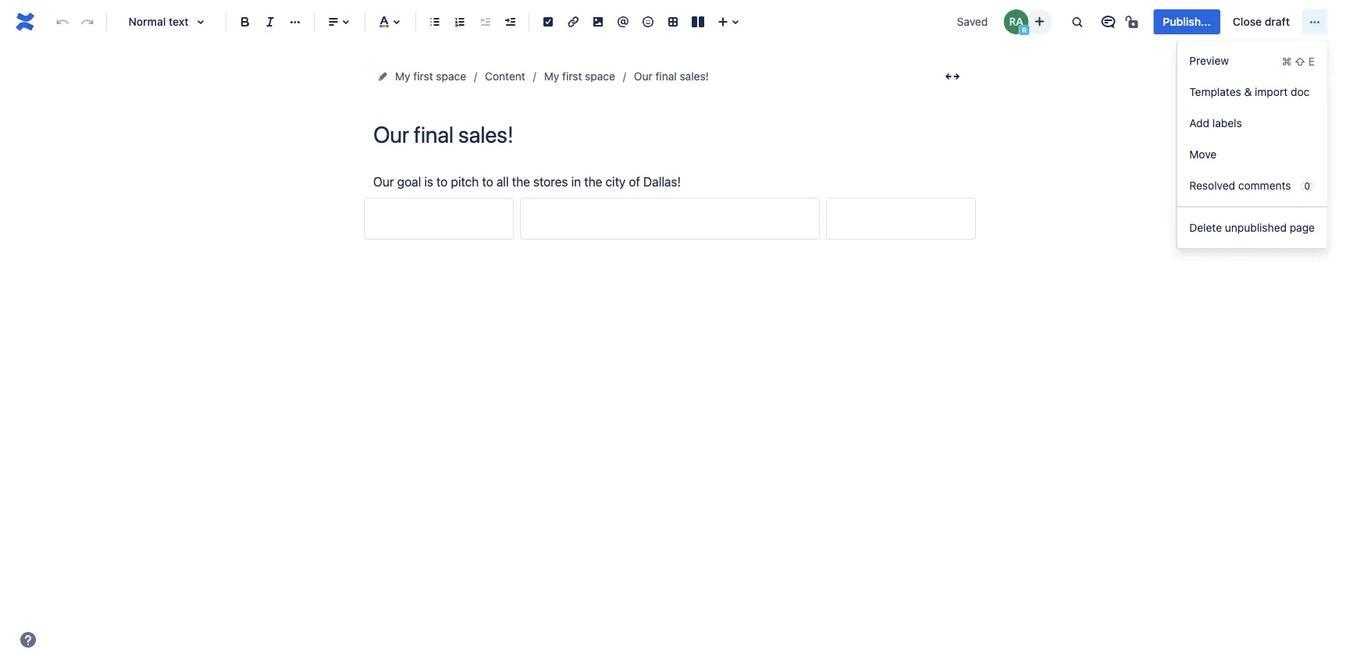 Task type: locate. For each thing, give the bounding box(es) containing it.
sales!
[[680, 70, 709, 83]]

first right move this page image
[[413, 70, 433, 83]]

1 horizontal spatial the
[[584, 174, 602, 189]]

1 horizontal spatial to
[[482, 174, 493, 189]]

0 horizontal spatial the
[[512, 174, 530, 189]]

⇧
[[1295, 54, 1306, 67]]

add labels
[[1190, 117, 1242, 130]]

1 vertical spatial our
[[373, 174, 394, 189]]

0 horizontal spatial my first space link
[[395, 67, 466, 86]]

bold ⌘b image
[[236, 12, 255, 31]]

doc
[[1291, 86, 1310, 98]]

my first space down link image
[[544, 70, 615, 83]]

more formatting image
[[286, 12, 305, 31]]

stores
[[533, 174, 568, 189]]

dallas!
[[644, 174, 681, 189]]

my
[[395, 70, 410, 83], [544, 70, 559, 83]]

import
[[1255, 86, 1288, 98]]

publish... button
[[1154, 9, 1221, 34]]

1 to from the left
[[437, 174, 448, 189]]

our inside main content area, start typing to enter text. text box
[[373, 174, 394, 189]]

my first space
[[395, 70, 466, 83], [544, 70, 615, 83]]

0 horizontal spatial to
[[437, 174, 448, 189]]

0 horizontal spatial my
[[395, 70, 410, 83]]

make page full-width image
[[943, 67, 962, 86]]

group
[[1177, 41, 1328, 206]]

1 my from the left
[[395, 70, 410, 83]]

1 horizontal spatial space
[[585, 70, 615, 83]]

1 horizontal spatial first
[[562, 70, 582, 83]]

first down link image
[[562, 70, 582, 83]]

1 space from the left
[[436, 70, 466, 83]]

the right all
[[512, 174, 530, 189]]

my first space link right move this page image
[[395, 67, 466, 86]]

my right move this page image
[[395, 70, 410, 83]]

my first space right move this page image
[[395, 70, 466, 83]]

space left the 'content'
[[436, 70, 466, 83]]

⌘ ⇧ e
[[1282, 54, 1315, 67]]

close
[[1233, 15, 1262, 28]]

link image
[[564, 12, 583, 31]]

resolved
[[1190, 179, 1236, 192]]

my right the 'content'
[[544, 70, 559, 83]]

1 the from the left
[[512, 174, 530, 189]]

confluence image
[[12, 9, 37, 34]]

saved
[[957, 15, 988, 28]]

emoji image
[[639, 12, 658, 31]]

close draft button
[[1224, 9, 1300, 34]]

text
[[169, 15, 189, 28]]

normal text
[[128, 15, 189, 28]]

our goal is to pitch to all the stores in the city of dallas!
[[373, 174, 681, 189]]

our left the final
[[634, 70, 653, 83]]

the
[[512, 174, 530, 189], [584, 174, 602, 189]]

to right is
[[437, 174, 448, 189]]

0 horizontal spatial first
[[413, 70, 433, 83]]

to
[[437, 174, 448, 189], [482, 174, 493, 189]]

1 first from the left
[[413, 70, 433, 83]]

the right in
[[584, 174, 602, 189]]

labels
[[1213, 117, 1242, 130]]

to left all
[[482, 174, 493, 189]]

1 my first space from the left
[[395, 70, 466, 83]]

publish...
[[1163, 15, 1211, 28]]

add
[[1190, 117, 1210, 130]]

layouts image
[[689, 12, 708, 31]]

move
[[1190, 148, 1217, 161]]

space
[[436, 70, 466, 83], [585, 70, 615, 83]]

templates & import doc button
[[1177, 77, 1328, 108]]

2 first from the left
[[562, 70, 582, 83]]

group containing preview
[[1177, 41, 1328, 206]]

content link
[[485, 67, 525, 86]]

our left goal at the left of the page
[[373, 174, 394, 189]]

delete unpublished page button
[[1177, 212, 1328, 244]]

menu
[[1177, 41, 1328, 248]]

0 horizontal spatial my first space
[[395, 70, 466, 83]]

normal
[[128, 15, 166, 28]]

1 horizontal spatial my
[[544, 70, 559, 83]]

of
[[629, 174, 640, 189]]

close draft
[[1233, 15, 1290, 28]]

our for our goal is to pitch to all the stores in the city of dallas!
[[373, 174, 394, 189]]

pitch
[[451, 174, 479, 189]]

help image
[[19, 631, 37, 650]]

0 horizontal spatial space
[[436, 70, 466, 83]]

redo ⌘⇧z image
[[78, 12, 97, 31]]

find and replace image
[[1068, 12, 1087, 31]]

1 horizontal spatial my first space
[[544, 70, 615, 83]]

no restrictions image
[[1124, 12, 1143, 31]]

our inside 'link'
[[634, 70, 653, 83]]

ruby anderson image
[[1004, 9, 1029, 34]]

add labels button
[[1177, 108, 1328, 139]]

my first space link down link image
[[544, 67, 615, 86]]

normal text button
[[113, 5, 219, 39]]

delete
[[1190, 221, 1222, 234]]

outdent ⇧tab image
[[476, 12, 494, 31]]

resolved comments
[[1190, 179, 1291, 192]]

space down add image, video, or file
[[585, 70, 615, 83]]

my for second my first space link
[[544, 70, 559, 83]]

indent tab image
[[501, 12, 519, 31]]

1 horizontal spatial my first space link
[[544, 67, 615, 86]]

my first space link
[[395, 67, 466, 86], [544, 67, 615, 86]]

templates
[[1190, 86, 1242, 98]]

Main content area, start typing to enter text. text field
[[364, 171, 976, 240]]

our
[[634, 70, 653, 83], [373, 174, 394, 189]]

in
[[571, 174, 581, 189]]

1 horizontal spatial our
[[634, 70, 653, 83]]

delete unpublished page
[[1190, 221, 1315, 234]]

all
[[497, 174, 509, 189]]

0 vertical spatial our
[[634, 70, 653, 83]]

2 my from the left
[[544, 70, 559, 83]]

mention image
[[614, 12, 633, 31]]

0 horizontal spatial our
[[373, 174, 394, 189]]

menu containing preview
[[1177, 41, 1328, 248]]

italic ⌘i image
[[261, 12, 280, 31]]

bullet list ⌘⇧8 image
[[426, 12, 444, 31]]

first
[[413, 70, 433, 83], [562, 70, 582, 83]]



Task type: describe. For each thing, give the bounding box(es) containing it.
2 to from the left
[[482, 174, 493, 189]]

numbered list ⌘⇧7 image
[[451, 12, 469, 31]]

action item image
[[539, 12, 558, 31]]

add image, video, or file image
[[589, 12, 608, 31]]

final
[[656, 70, 677, 83]]

city
[[606, 174, 626, 189]]

e
[[1309, 54, 1315, 67]]

0
[[1305, 180, 1310, 191]]

more image
[[1306, 12, 1325, 31]]

my for 2nd my first space link from right
[[395, 70, 410, 83]]

our final sales!
[[634, 70, 709, 83]]

comment icon image
[[1099, 12, 1118, 31]]

2 my first space from the left
[[544, 70, 615, 83]]

2 the from the left
[[584, 174, 602, 189]]

table image
[[664, 12, 683, 31]]

move this page image
[[376, 70, 389, 83]]

⌘
[[1282, 54, 1292, 67]]

our for our final sales!
[[634, 70, 653, 83]]

content
[[485, 70, 525, 83]]

unpublished
[[1225, 221, 1287, 234]]

is
[[424, 174, 433, 189]]

preview
[[1190, 54, 1229, 67]]

goal
[[397, 174, 421, 189]]

confluence image
[[12, 9, 37, 34]]

1 my first space link from the left
[[395, 67, 466, 86]]

Give this page a title text field
[[373, 122, 967, 148]]

templates & import doc
[[1190, 86, 1310, 98]]

our final sales! link
[[634, 67, 709, 86]]

align left image
[[324, 12, 343, 31]]

move button
[[1177, 139, 1328, 170]]

invite to edit image
[[1030, 12, 1049, 31]]

page
[[1290, 221, 1315, 234]]

draft
[[1265, 15, 1290, 28]]

2 space from the left
[[585, 70, 615, 83]]

2 my first space link from the left
[[544, 67, 615, 86]]

&
[[1244, 86, 1252, 98]]

comments
[[1239, 179, 1291, 192]]

undo ⌘z image
[[53, 12, 72, 31]]



Task type: vqa. For each thing, say whether or not it's contained in the screenshot.
':calendar_spiral:' 'icon'
no



